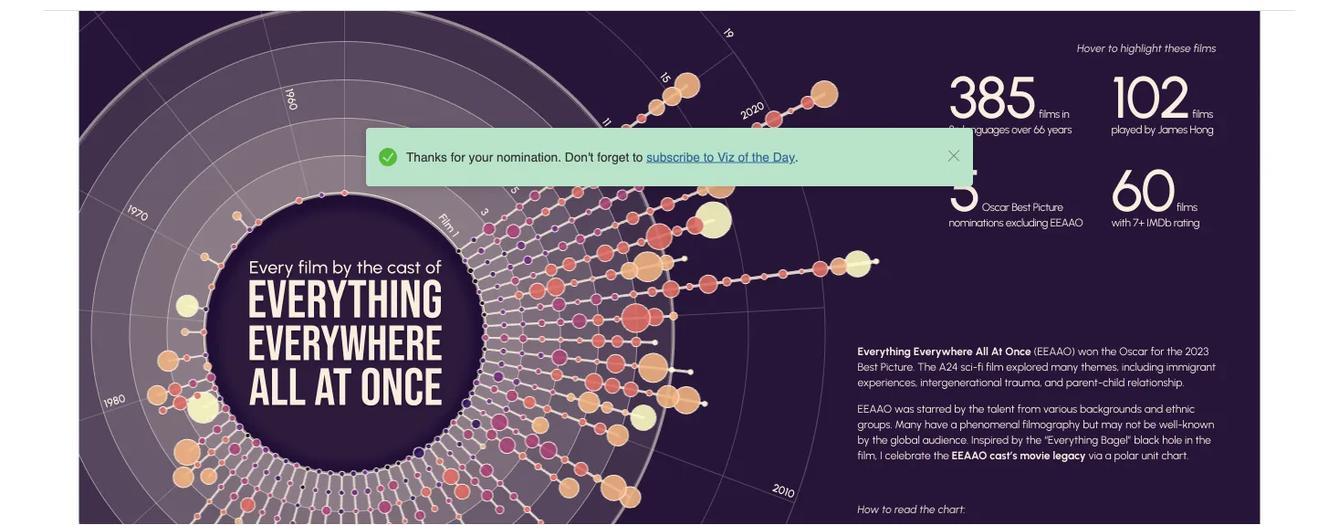 Task type: locate. For each thing, give the bounding box(es) containing it.
alert
[[373, 142, 942, 172]]

forget
[[597, 150, 629, 164]]

.
[[795, 150, 799, 164]]

don't
[[565, 150, 594, 164]]

0 horizontal spatial to
[[633, 150, 643, 164]]

thanks for your nomination. don't forget to subscribe to viz of the day .
[[406, 150, 799, 164]]

to right the forget
[[633, 150, 643, 164]]

1 horizontal spatial to
[[704, 150, 714, 164]]

the
[[752, 150, 770, 164]]

to left viz
[[704, 150, 714, 164]]

for
[[451, 150, 465, 164]]

viz
[[718, 150, 735, 164]]

day
[[773, 150, 795, 164]]

to
[[633, 150, 643, 164], [704, 150, 714, 164]]

subscribe to viz of the day link
[[647, 150, 795, 164]]

1 to from the left
[[633, 150, 643, 164]]



Task type: vqa. For each thing, say whether or not it's contained in the screenshot.
.
yes



Task type: describe. For each thing, give the bounding box(es) containing it.
2 to from the left
[[704, 150, 714, 164]]

thanks
[[406, 150, 447, 164]]

of
[[738, 150, 749, 164]]

your
[[469, 150, 493, 164]]

nomination.
[[497, 150, 562, 164]]

subscribe
[[647, 150, 700, 164]]

alert containing thanks for your nomination. don't forget to
[[373, 142, 942, 172]]



